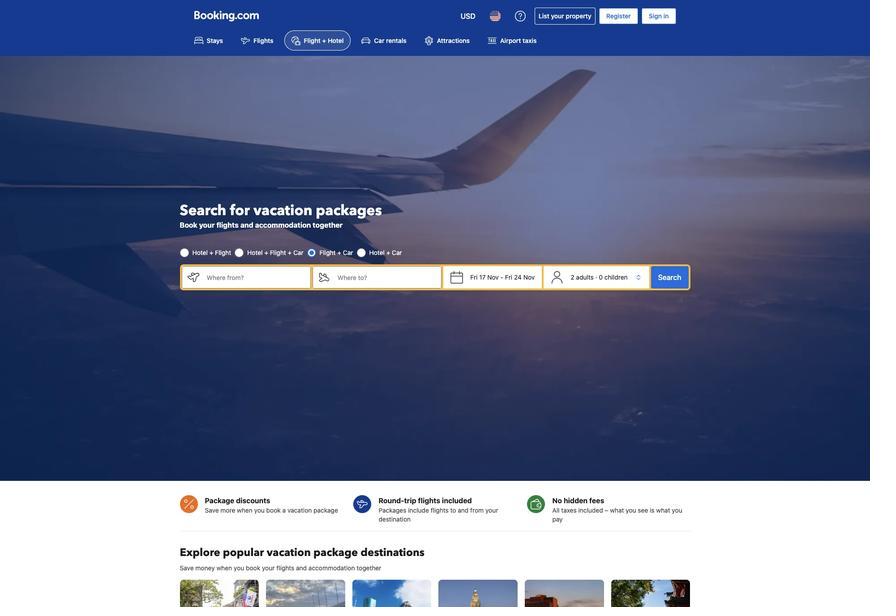 Task type: vqa. For each thing, say whether or not it's contained in the screenshot.
How corresponding to How we work
no



Task type: locate. For each thing, give the bounding box(es) containing it.
vacation for package
[[267, 546, 311, 561]]

flights inside search for vacation packages book your flights and accommodation together
[[216, 221, 239, 229]]

0 horizontal spatial save
[[180, 565, 194, 572]]

0 vertical spatial vacation
[[253, 201, 312, 221]]

search for vacation packages book your flights and accommodation together
[[180, 201, 382, 229]]

together
[[313, 221, 343, 229], [357, 565, 381, 572]]

save inside explore popular vacation package destinations save money when you book your flights and accommodation together
[[180, 565, 194, 572]]

1 horizontal spatial save
[[205, 507, 219, 515]]

1 horizontal spatial together
[[357, 565, 381, 572]]

taxis
[[523, 37, 537, 44]]

0 horizontal spatial when
[[216, 565, 232, 572]]

accommodation
[[255, 221, 311, 229], [308, 565, 355, 572]]

1 horizontal spatial what
[[656, 507, 670, 515]]

your right book
[[199, 221, 215, 229]]

nov right 24 at the right top of page
[[523, 274, 535, 281]]

more
[[220, 507, 235, 515]]

vacation inside explore popular vacation package destinations save money when you book your flights and accommodation together
[[267, 546, 311, 561]]

what right –
[[610, 507, 624, 515]]

what right is
[[656, 507, 670, 515]]

together down "packages"
[[313, 221, 343, 229]]

you left see
[[626, 507, 636, 515]]

package inside explore popular vacation package destinations save money when you book your flights and accommodation together
[[313, 546, 358, 561]]

0 horizontal spatial included
[[442, 497, 472, 505]]

1 horizontal spatial and
[[296, 565, 307, 572]]

0 vertical spatial and
[[240, 221, 253, 229]]

and inside search for vacation packages book your flights and accommodation together
[[240, 221, 253, 229]]

hotel + flight
[[192, 249, 231, 257]]

flight + hotel link
[[284, 30, 351, 51]]

2 package from the top
[[313, 546, 358, 561]]

1 vertical spatial package
[[313, 546, 358, 561]]

airport
[[500, 37, 521, 44]]

you
[[254, 507, 265, 515], [626, 507, 636, 515], [672, 507, 682, 515], [234, 565, 244, 572]]

you right is
[[672, 507, 682, 515]]

0 horizontal spatial what
[[610, 507, 624, 515]]

1 vertical spatial search
[[658, 274, 681, 282]]

2 vertical spatial vacation
[[267, 546, 311, 561]]

see
[[638, 507, 648, 515]]

2 vertical spatial and
[[296, 565, 307, 572]]

attractions link
[[417, 30, 477, 51]]

1 package from the top
[[313, 507, 338, 515]]

your down the popular
[[262, 565, 275, 572]]

1 vertical spatial included
[[578, 507, 603, 515]]

fri 17 nov - fri 24 nov
[[470, 274, 535, 281]]

round-trip flights included packages include flights to and from your destination
[[379, 497, 498, 524]]

0 vertical spatial save
[[205, 507, 219, 515]]

nov
[[487, 274, 499, 281], [523, 274, 535, 281]]

1 vertical spatial save
[[180, 565, 194, 572]]

booking.com online hotel reservations image
[[194, 11, 259, 21]]

and inside explore popular vacation package destinations save money when you book your flights and accommodation together
[[296, 565, 307, 572]]

search for search for vacation packages book your flights and accommodation together
[[180, 201, 226, 221]]

1 horizontal spatial nov
[[523, 274, 535, 281]]

0
[[599, 274, 603, 281]]

airport taxis link
[[480, 30, 544, 51]]

fri left the 17
[[470, 274, 478, 281]]

your
[[551, 12, 564, 20], [199, 221, 215, 229], [485, 507, 498, 515], [262, 565, 275, 572]]

0 horizontal spatial fri
[[470, 274, 478, 281]]

search inside button
[[658, 274, 681, 282]]

24
[[514, 274, 522, 281]]

1 fri from the left
[[470, 274, 478, 281]]

explore
[[180, 546, 220, 561]]

1 vertical spatial book
[[246, 565, 260, 572]]

book left a
[[266, 507, 281, 515]]

vacation up hotel + flight + car
[[253, 201, 312, 221]]

taxes
[[561, 507, 577, 515]]

0 vertical spatial when
[[237, 507, 252, 515]]

property
[[566, 12, 591, 20]]

together inside explore popular vacation package destinations save money when you book your flights and accommodation together
[[357, 565, 381, 572]]

0 vertical spatial package
[[313, 507, 338, 515]]

together down destinations
[[357, 565, 381, 572]]

book down the popular
[[246, 565, 260, 572]]

you down discounts
[[254, 507, 265, 515]]

what
[[610, 507, 624, 515], [656, 507, 670, 515]]

package
[[313, 507, 338, 515], [313, 546, 358, 561]]

save
[[205, 507, 219, 515], [180, 565, 194, 572]]

·
[[595, 274, 597, 281]]

save left money
[[180, 565, 194, 572]]

Where to? field
[[330, 267, 442, 289]]

children
[[604, 274, 628, 281]]

0 horizontal spatial and
[[240, 221, 253, 229]]

hotel inside flight + hotel "link"
[[328, 37, 344, 44]]

2 what from the left
[[656, 507, 670, 515]]

round-
[[379, 497, 404, 505]]

2 adults · 0 children
[[571, 274, 628, 281]]

your right from at the bottom of the page
[[485, 507, 498, 515]]

hotel for hotel + flight
[[192, 249, 208, 257]]

0 vertical spatial accommodation
[[255, 221, 311, 229]]

your right list
[[551, 12, 564, 20]]

flights
[[253, 37, 273, 44]]

1 vertical spatial when
[[216, 565, 232, 572]]

2
[[571, 274, 574, 281]]

destination
[[379, 516, 411, 524]]

save down package
[[205, 507, 219, 515]]

vacation right a
[[287, 507, 312, 515]]

1 vertical spatial and
[[458, 507, 469, 515]]

1 horizontal spatial fri
[[505, 274, 512, 281]]

1 vertical spatial together
[[357, 565, 381, 572]]

fri right -
[[505, 274, 512, 281]]

0 vertical spatial search
[[180, 201, 226, 221]]

+ inside "link"
[[322, 37, 326, 44]]

1 nov from the left
[[487, 274, 499, 281]]

car rentals
[[374, 37, 406, 44]]

vacation down a
[[267, 546, 311, 561]]

vacation for packages
[[253, 201, 312, 221]]

1 horizontal spatial included
[[578, 507, 603, 515]]

book inside explore popular vacation package destinations save money when you book your flights and accommodation together
[[246, 565, 260, 572]]

book inside package discounts save more when you book a vacation package
[[266, 507, 281, 515]]

0 horizontal spatial search
[[180, 201, 226, 221]]

Where from? field
[[199, 267, 311, 289]]

1 horizontal spatial when
[[237, 507, 252, 515]]

and inside round-trip flights included packages include flights to and from your destination
[[458, 507, 469, 515]]

1 horizontal spatial book
[[266, 507, 281, 515]]

0 horizontal spatial nov
[[487, 274, 499, 281]]

1 vertical spatial vacation
[[287, 507, 312, 515]]

included down fees
[[578, 507, 603, 515]]

list your property link
[[535, 8, 595, 25]]

+ for hotel + flight + car
[[264, 249, 268, 257]]

nov left -
[[487, 274, 499, 281]]

when inside package discounts save more when you book a vacation package
[[237, 507, 252, 515]]

fri
[[470, 274, 478, 281], [505, 274, 512, 281]]

1 horizontal spatial search
[[658, 274, 681, 282]]

fees
[[589, 497, 604, 505]]

0 horizontal spatial together
[[313, 221, 343, 229]]

search
[[180, 201, 226, 221], [658, 274, 681, 282]]

+
[[322, 37, 326, 44], [209, 249, 213, 257], [264, 249, 268, 257], [288, 249, 292, 257], [337, 249, 341, 257], [386, 249, 390, 257]]

flights
[[216, 221, 239, 229], [418, 497, 440, 505], [431, 507, 449, 515], [276, 565, 294, 572]]

0 vertical spatial book
[[266, 507, 281, 515]]

vacation inside search for vacation packages book your flights and accommodation together
[[253, 201, 312, 221]]

attractions
[[437, 37, 470, 44]]

no
[[552, 497, 562, 505]]

book
[[266, 507, 281, 515], [246, 565, 260, 572]]

0 horizontal spatial book
[[246, 565, 260, 572]]

flight
[[304, 37, 320, 44], [215, 249, 231, 257], [270, 249, 286, 257], [320, 249, 336, 257]]

your inside explore popular vacation package destinations save money when you book your flights and accommodation together
[[262, 565, 275, 572]]

+ for flight + hotel
[[322, 37, 326, 44]]

hotel
[[328, 37, 344, 44], [192, 249, 208, 257], [247, 249, 263, 257], [369, 249, 385, 257]]

search inside search for vacation packages book your flights and accommodation together
[[180, 201, 226, 221]]

popular
[[223, 546, 264, 561]]

-
[[500, 274, 503, 281]]

when down discounts
[[237, 507, 252, 515]]

destinations
[[361, 546, 425, 561]]

car
[[374, 37, 384, 44], [293, 249, 303, 257], [343, 249, 353, 257], [392, 249, 402, 257]]

0 vertical spatial together
[[313, 221, 343, 229]]

0 vertical spatial included
[[442, 497, 472, 505]]

when right money
[[216, 565, 232, 572]]

hotel for hotel + car
[[369, 249, 385, 257]]

you down the popular
[[234, 565, 244, 572]]

included
[[442, 497, 472, 505], [578, 507, 603, 515]]

1 vertical spatial accommodation
[[308, 565, 355, 572]]

your inside round-trip flights included packages include flights to and from your destination
[[485, 507, 498, 515]]

pay
[[552, 516, 563, 524]]

and
[[240, 221, 253, 229], [458, 507, 469, 515], [296, 565, 307, 572]]

–
[[605, 507, 608, 515]]

2 horizontal spatial and
[[458, 507, 469, 515]]

included up to
[[442, 497, 472, 505]]

vacation
[[253, 201, 312, 221], [287, 507, 312, 515], [267, 546, 311, 561]]

flight inside "link"
[[304, 37, 320, 44]]

hidden
[[564, 497, 588, 505]]

when
[[237, 507, 252, 515], [216, 565, 232, 572]]



Task type: describe. For each thing, give the bounding box(es) containing it.
search button
[[651, 267, 688, 289]]

explore popular vacation package destinations save money when you book your flights and accommodation together
[[180, 546, 425, 572]]

no hidden fees all taxes included – what you see is what you pay
[[552, 497, 682, 524]]

in
[[663, 12, 669, 20]]

accommodation inside search for vacation packages book your flights and accommodation together
[[255, 221, 311, 229]]

hotel for hotel + flight + car
[[247, 249, 263, 257]]

sign
[[649, 12, 662, 20]]

accommodation inside explore popular vacation package destinations save money when you book your flights and accommodation together
[[308, 565, 355, 572]]

1 what from the left
[[610, 507, 624, 515]]

2 fri from the left
[[505, 274, 512, 281]]

stays link
[[187, 30, 230, 51]]

+ for hotel + flight
[[209, 249, 213, 257]]

usd
[[461, 12, 475, 20]]

vacation inside package discounts save more when you book a vacation package
[[287, 507, 312, 515]]

all
[[552, 507, 560, 515]]

+ for flight + car
[[337, 249, 341, 257]]

2 nov from the left
[[523, 274, 535, 281]]

include
[[408, 507, 429, 515]]

money
[[195, 565, 215, 572]]

rentals
[[386, 37, 406, 44]]

included inside round-trip flights included packages include flights to and from your destination
[[442, 497, 472, 505]]

17
[[479, 274, 486, 281]]

flight + hotel
[[304, 37, 344, 44]]

flights inside explore popular vacation package destinations save money when you book your flights and accommodation together
[[276, 565, 294, 572]]

car up where to? field
[[392, 249, 402, 257]]

sign in
[[649, 12, 669, 20]]

you inside package discounts save more when you book a vacation package
[[254, 507, 265, 515]]

from
[[470, 507, 484, 515]]

is
[[650, 507, 654, 515]]

car left flight + car
[[293, 249, 303, 257]]

adults
[[576, 274, 594, 281]]

list
[[539, 12, 549, 20]]

package inside package discounts save more when you book a vacation package
[[313, 507, 338, 515]]

hotel + flight + car
[[247, 249, 303, 257]]

packages
[[316, 201, 382, 221]]

to
[[450, 507, 456, 515]]

trip
[[404, 497, 416, 505]]

list your property
[[539, 12, 591, 20]]

package
[[205, 497, 234, 505]]

when inside explore popular vacation package destinations save money when you book your flights and accommodation together
[[216, 565, 232, 572]]

hotel + car
[[369, 249, 402, 257]]

a
[[282, 507, 286, 515]]

save inside package discounts save more when you book a vacation package
[[205, 507, 219, 515]]

register
[[606, 12, 631, 20]]

you inside explore popular vacation package destinations save money when you book your flights and accommodation together
[[234, 565, 244, 572]]

included inside no hidden fees all taxes included – what you see is what you pay
[[578, 507, 603, 515]]

your inside search for vacation packages book your flights and accommodation together
[[199, 221, 215, 229]]

stays
[[207, 37, 223, 44]]

package discounts save more when you book a vacation package
[[205, 497, 338, 515]]

sign in link
[[642, 8, 676, 24]]

car left hotel + car
[[343, 249, 353, 257]]

register link
[[599, 8, 638, 24]]

packages
[[379, 507, 406, 515]]

together inside search for vacation packages book your flights and accommodation together
[[313, 221, 343, 229]]

flights link
[[234, 30, 281, 51]]

car rentals link
[[354, 30, 414, 51]]

search for search
[[658, 274, 681, 282]]

+ for hotel + car
[[386, 249, 390, 257]]

flight + car
[[320, 249, 353, 257]]

for
[[230, 201, 250, 221]]

discounts
[[236, 497, 270, 505]]

usd button
[[455, 5, 481, 27]]

car left rentals
[[374, 37, 384, 44]]

airport taxis
[[500, 37, 537, 44]]

book
[[180, 221, 197, 229]]



